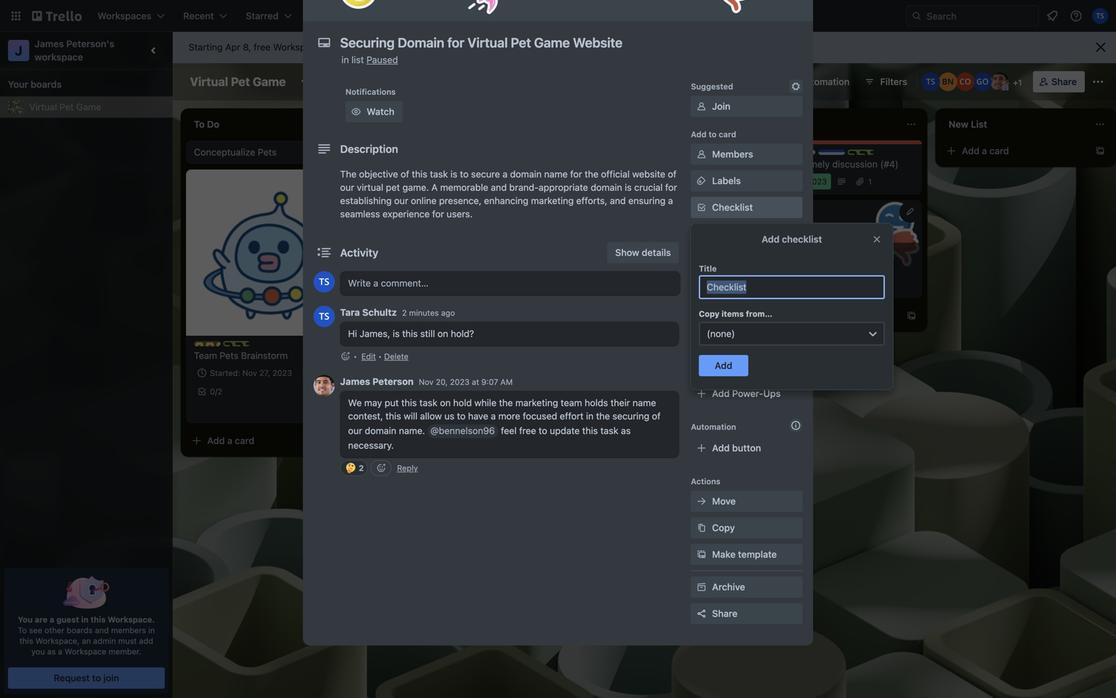 Task type: locate. For each thing, give the bounding box(es) containing it.
sm image down title
[[695, 281, 709, 294]]

watch button
[[346, 101, 403, 122]]

2023 down timely on the top
[[808, 177, 828, 186]]

0 vertical spatial virtual
[[190, 74, 228, 89]]

description
[[340, 143, 399, 155]]

pets up started:
[[220, 350, 239, 361]]

nov inside option
[[776, 177, 791, 186]]

add button
[[699, 355, 749, 376]]

is right james,
[[393, 328, 400, 339]]

1 horizontal spatial name
[[633, 397, 657, 408]]

sm image left join
[[695, 100, 709, 113]]

a
[[432, 182, 438, 193]]

search image
[[912, 11, 923, 21]]

2 vertical spatial is
[[393, 328, 400, 339]]

actions
[[691, 477, 721, 486]]

for
[[571, 169, 583, 179], [666, 182, 678, 193], [432, 208, 444, 219], [836, 249, 848, 260]]

1 vertical spatial will
[[404, 411, 418, 421]]

and inside you are a guest in this workspace. to see other boards and members in this workspace, an admin must add you as a workspace member.
[[95, 626, 109, 635]]

james inside james peterson's workspace
[[35, 38, 64, 49]]

to right the us
[[457, 411, 466, 421]]

marketing inside the we may put this task on hold while the marketing team holds their name contest, this will allow us to have a more focused effort in the securing of our domain name.
[[516, 397, 559, 408]]

tara schultz (taraschultz7) image
[[314, 306, 335, 327]]

blocker - timely discussion (#4) link
[[761, 158, 915, 171]]

0 / 2
[[210, 387, 222, 396]]

of right website at the top right of page
[[668, 169, 677, 179]]

archive link
[[691, 576, 803, 598]]

automation button
[[781, 71, 858, 92]]

2 down necessary.
[[359, 463, 364, 473]]

workspace,
[[35, 636, 80, 646]]

checklist button
[[691, 197, 803, 218]]

sm image inside watch button
[[350, 105, 363, 118]]

and right efforts,
[[610, 195, 626, 206]]

Title text field
[[699, 275, 886, 299]]

0 vertical spatial power-ups
[[722, 76, 771, 87]]

2 horizontal spatial of
[[668, 169, 677, 179]]

share
[[1052, 76, 1078, 87], [713, 608, 738, 619]]

pet
[[231, 74, 250, 89], [60, 101, 74, 112], [881, 249, 895, 260]]

add reaction image down necessary.
[[371, 460, 392, 476]]

game inside securing domain for virtual pet game website
[[761, 262, 786, 273]]

ago
[[441, 308, 455, 317]]

2 horizontal spatial nov
[[776, 177, 791, 186]]

0 horizontal spatial add reaction image
[[340, 350, 351, 363]]

sm image left watch
[[350, 105, 363, 118]]

in down holds
[[586, 411, 594, 421]]

tara schultz (taraschultz7) image left christina overa (christinaovera) icon
[[922, 72, 941, 91]]

watch
[[367, 106, 395, 117]]

see
[[29, 626, 42, 635]]

sm image
[[781, 71, 800, 90], [695, 100, 709, 113], [695, 174, 709, 187], [695, 281, 709, 294], [695, 495, 709, 508]]

0 horizontal spatial 2
[[218, 387, 222, 396]]

apr
[[225, 42, 241, 53]]

workspace
[[343, 76, 392, 87], [65, 647, 106, 656]]

0 vertical spatial marketing
[[531, 195, 574, 206]]

0 vertical spatial share
[[1052, 76, 1078, 87]]

2023 left at
[[450, 377, 470, 387]]

sm image for labels
[[695, 174, 709, 187]]

1 horizontal spatial game
[[253, 74, 286, 89]]

team inside "element"
[[237, 342, 257, 351]]

2 for /
[[218, 387, 222, 396]]

put
[[385, 397, 399, 408]]

your boards with 1 items element
[[8, 76, 158, 92]]

appropriate
[[539, 182, 589, 193]]

Board name text field
[[183, 71, 293, 92]]

0 horizontal spatial pets
[[220, 350, 239, 361]]

this up game.
[[412, 169, 428, 179]]

0 vertical spatial 2
[[402, 308, 407, 317]]

1 vertical spatial 1
[[869, 177, 872, 186]]

0 horizontal spatial nov
[[242, 368, 257, 378]]

task for is
[[430, 169, 448, 179]]

their
[[611, 397, 631, 408]]

of
[[401, 169, 410, 179], [668, 169, 677, 179], [652, 411, 661, 421]]

1 horizontal spatial of
[[652, 411, 661, 421]]

1 horizontal spatial james
[[340, 376, 370, 387]]

0 vertical spatial domain
[[510, 169, 542, 179]]

27,
[[260, 368, 270, 378]]

1 vertical spatial pets
[[220, 350, 239, 361]]

0 horizontal spatial team
[[194, 350, 217, 361]]

2 horizontal spatial game
[[761, 262, 786, 273]]

sm image inside archive link
[[695, 580, 709, 594]]

attachment button
[[691, 250, 803, 271]]

as down workspace,
[[47, 647, 56, 656]]

this down effort
[[583, 425, 598, 436]]

sm image inside cover link
[[695, 281, 709, 294]]

ups up "join" link
[[753, 76, 771, 87]]

to
[[18, 626, 27, 635]]

sm image for move
[[695, 495, 709, 508]]

in left list
[[342, 54, 349, 65]]

virtual down close popover "image" at the top right of the page
[[851, 249, 878, 260]]

must
[[118, 636, 137, 646]]

christina overa (christinaovera) image
[[956, 72, 975, 91]]

schultz
[[362, 307, 397, 318]]

domain up brand-
[[510, 169, 542, 179]]

automation left filters button in the top of the page
[[800, 76, 850, 87]]

this up admin at the bottom left of page
[[91, 615, 106, 624]]

2 vertical spatial pet
[[881, 249, 895, 260]]

details
[[642, 247, 671, 258]]

virtual pet game down apr in the left top of the page
[[190, 74, 286, 89]]

add a card for topmost create from template… image
[[963, 145, 1010, 156]]

nov left 27,
[[242, 368, 257, 378]]

may
[[365, 397, 382, 408]]

0 horizontal spatial and
[[95, 626, 109, 635]]

0 vertical spatial boards
[[31, 79, 62, 90]]

our inside the we may put this task on hold while the marketing team holds their name contest, this will allow us to have a more focused effort in the securing of our domain name.
[[348, 425, 363, 436]]

automation
[[800, 76, 850, 87], [691, 422, 737, 431]]

show details
[[616, 247, 671, 258]]

in right guest in the bottom left of the page
[[81, 615, 89, 624]]

as inside you are a guest in this workspace. to see other boards and members in this workspace, an admin must add you as a workspace member.
[[47, 647, 56, 656]]

8,
[[243, 42, 251, 53]]

are
[[35, 615, 48, 624]]

the right while
[[499, 397, 513, 408]]

0 horizontal spatial automation
[[691, 422, 737, 431]]

james for james peterson nov 20, 2023 at 9:07 am
[[340, 376, 370, 387]]

switch to… image
[[9, 9, 23, 23]]

0 horizontal spatial game
[[76, 101, 101, 112]]

2 horizontal spatial virtual
[[851, 249, 878, 260]]

power-ups up "join" link
[[722, 76, 771, 87]]

2 horizontal spatial is
[[625, 182, 632, 193]]

add reaction image
[[340, 350, 351, 363], [371, 460, 392, 476]]

in
[[342, 54, 349, 65], [586, 411, 594, 421], [81, 615, 89, 624], [148, 626, 155, 635]]

2023 right 27,
[[273, 368, 292, 378]]

this down to
[[20, 636, 33, 646]]

0 vertical spatial james peterson (jamespeterson93) image
[[314, 375, 335, 396]]

0 vertical spatial create from template… image
[[1096, 146, 1106, 156]]

sm image
[[790, 80, 803, 93], [350, 105, 363, 118], [695, 148, 709, 161], [695, 521, 709, 534], [695, 548, 709, 561], [695, 580, 709, 594]]

1 horizontal spatial is
[[451, 169, 458, 179]]

1 horizontal spatial free
[[520, 425, 537, 436]]

2 horizontal spatial and
[[610, 195, 626, 206]]

ben nelson (bennelson96) image
[[939, 72, 958, 91]]

domain
[[510, 169, 542, 179], [591, 182, 623, 193], [365, 425, 397, 436]]

name up securing on the bottom right of the page
[[633, 397, 657, 408]]

0 horizontal spatial 2023
[[273, 368, 292, 378]]

marketing down appropriate
[[531, 195, 574, 206]]

more up feel at the left of the page
[[499, 411, 521, 421]]

pets for team
[[220, 350, 239, 361]]

pet down close popover "image" at the top right of the page
[[881, 249, 895, 260]]

task inside feel free to update this task as necessary.
[[601, 425, 619, 436]]

gary orlando (garyorlando) image
[[974, 72, 992, 91]]

pet down your boards with 1 items element
[[60, 101, 74, 112]]

task up allow
[[420, 397, 438, 408]]

the objective of this task is to secure a domain name for the official website of our virtual pet game. a memorable and brand-appropriate domain is crucial for establishing our online presence, enhancing marketing efforts, and ensuring a seamless experience for users.
[[340, 169, 678, 219]]

marketing up the focused
[[516, 397, 559, 408]]

create from template… image
[[1096, 146, 1106, 156], [718, 176, 729, 187], [340, 435, 351, 446]]

conceptualize
[[194, 147, 255, 158]]

our up experience
[[394, 195, 409, 206]]

to down the focused
[[539, 425, 548, 436]]

0 horizontal spatial james
[[35, 38, 64, 49]]

0 horizontal spatial name
[[545, 169, 568, 179]]

0 horizontal spatial pet
[[60, 101, 74, 112]]

0 vertical spatial task
[[430, 169, 448, 179]]

sm image for suggested
[[790, 80, 803, 93]]

to
[[389, 42, 398, 53], [709, 130, 717, 139], [460, 169, 469, 179], [457, 411, 466, 421], [539, 425, 548, 436], [92, 672, 101, 683]]

domain inside the we may put this task on hold while the marketing team holds their name contest, this will allow us to have a more focused effort in the securing of our domain name.
[[365, 425, 397, 436]]

game down your boards with 1 items element
[[76, 101, 101, 112]]

establishing
[[340, 195, 392, 206]]

our down contest,
[[348, 425, 363, 436]]

request
[[54, 672, 90, 683]]

securing
[[761, 249, 799, 260]]

at
[[472, 377, 479, 387]]

virtual pet game inside board name text field
[[190, 74, 286, 89]]

started:
[[210, 368, 240, 378]]

and
[[491, 182, 507, 193], [610, 195, 626, 206], [95, 626, 109, 635]]

about
[[525, 42, 550, 53]]

blocker for blocker - timely discussion (#4)
[[761, 159, 793, 170]]

add a card for create from template… icon
[[774, 310, 821, 321]]

marketing inside the objective of this task is to secure a domain name for the official website of our virtual pet game. a memorable and brand-appropriate domain is crucial for establishing our online presence, enhancing marketing efforts, and ensuring a seamless experience for users.
[[531, 195, 574, 206]]

nov left 20,
[[419, 377, 434, 387]]

tara schultz (taraschultz7) image up tara schultz (taraschultz7) image
[[314, 271, 335, 293]]

0 vertical spatial the
[[585, 169, 599, 179]]

create from template… image
[[907, 310, 917, 321]]

sm image for make template
[[695, 548, 709, 561]]

task up a
[[430, 169, 448, 179]]

share button left show menu icon
[[1034, 71, 1086, 92]]

1 horizontal spatial workspace
[[343, 76, 392, 87]]

sm image inside move link
[[695, 495, 709, 508]]

2 right 0
[[218, 387, 222, 396]]

1 horizontal spatial blocker
[[803, 150, 832, 160]]

google drive
[[713, 361, 769, 372]]

copy for copy items from…
[[699, 309, 720, 318]]

2 inside tara schultz 2 minutes ago
[[402, 308, 407, 317]]

website
[[788, 262, 823, 273]]

will up name.
[[404, 411, 418, 421]]

sm image left make
[[695, 548, 709, 561]]

sm image inside labels link
[[695, 174, 709, 187]]

1 horizontal spatial and
[[491, 182, 507, 193]]

pets right conceptualize
[[258, 147, 277, 158]]

sm image inside "join" link
[[695, 100, 709, 113]]

task
[[430, 169, 448, 179], [420, 397, 438, 408], [601, 425, 619, 436]]

in up add
[[148, 626, 155, 635]]

task inside the we may put this task on hold while the marketing team holds their name contest, this will allow us to have a more focused effort in the securing of our domain name.
[[420, 397, 438, 408]]

boards
[[31, 79, 62, 90], [67, 626, 93, 635]]

0 horizontal spatial share button
[[691, 603, 803, 624]]

1 horizontal spatial as
[[621, 425, 631, 436]]

james up 'workspace' on the left top of the page
[[35, 38, 64, 49]]

more right learn
[[501, 42, 523, 53]]

the inside the objective of this task is to secure a domain name for the official website of our virtual pet game. a memorable and brand-appropriate domain is crucial for establishing our online presence, enhancing marketing efforts, and ensuring a seamless experience for users.
[[585, 169, 599, 179]]

0 horizontal spatial free
[[254, 42, 271, 53]]

0 vertical spatial more
[[501, 42, 523, 53]]

1 horizontal spatial create from template… image
[[718, 176, 729, 187]]

sm image left archive
[[695, 580, 709, 594]]

1 vertical spatial on
[[440, 397, 451, 408]]

0 horizontal spatial 1
[[334, 368, 337, 378]]

this inside the objective of this task is to secure a domain name for the official website of our virtual pet game. a memorable and brand-appropriate domain is crucial for establishing our online presence, enhancing marketing efforts, and ensuring a seamless experience for users.
[[412, 169, 428, 179]]

color: blue, title: "fyi" element
[[819, 150, 846, 160]]

1 vertical spatial as
[[47, 647, 56, 656]]

close popover image
[[872, 234, 883, 245]]

fields
[[749, 308, 775, 319]]

name up appropriate
[[545, 169, 568, 179]]

of inside the we may put this task on hold while the marketing team holds their name contest, this will allow us to have a more focused effort in the securing of our domain name.
[[652, 411, 661, 421]]

boards right your
[[31, 79, 62, 90]]

limits
[[607, 42, 629, 53]]

2 vertical spatial virtual
[[851, 249, 878, 260]]

1 vertical spatial copy
[[713, 522, 735, 533]]

of right securing on the bottom right of the page
[[652, 411, 661, 421]]

sm image inside copy link
[[695, 521, 709, 534]]

is up memorable
[[451, 169, 458, 179]]

2 horizontal spatial tara schultz (taraschultz7) image
[[1093, 8, 1109, 24]]

sm image inside automation button
[[781, 71, 800, 90]]

presence,
[[439, 195, 482, 206]]

nov inside james peterson nov 20, 2023 at 9:07 am
[[419, 377, 434, 387]]

on right still
[[438, 328, 449, 339]]

on up the us
[[440, 397, 451, 408]]

0 vertical spatial our
[[340, 182, 355, 193]]

game down "securing"
[[761, 262, 786, 273]]

None text field
[[334, 31, 772, 55]]

1 for team pets brainstorm
[[334, 368, 337, 378]]

power-
[[722, 76, 753, 87], [691, 342, 719, 352], [733, 388, 764, 399]]

to left "10"
[[389, 42, 398, 53]]

game inside board name text field
[[253, 74, 286, 89]]

sm image down add to card
[[695, 148, 709, 161]]

sm image for copy
[[695, 521, 709, 534]]

will left be
[[328, 42, 342, 53]]

sm image inside make template link
[[695, 548, 709, 561]]

1 horizontal spatial automation
[[800, 76, 850, 87]]

free right feel at the left of the page
[[520, 425, 537, 436]]

Write a comment text field
[[340, 271, 681, 295]]

1 horizontal spatial tara schultz (taraschultz7) image
[[922, 72, 941, 91]]

tara schultz (taraschultz7) image
[[1093, 8, 1109, 24], [922, 72, 941, 91], [314, 271, 335, 293]]

sm image left labels on the right top of page
[[695, 174, 709, 187]]

virtual down starting
[[190, 74, 228, 89]]

1 horizontal spatial nov
[[419, 377, 434, 387]]

blocker - timely discussion (#4)
[[761, 159, 899, 170]]

of up game.
[[401, 169, 410, 179]]

0 horizontal spatial workspace
[[65, 647, 106, 656]]

copy up make
[[713, 522, 735, 533]]

collaborator
[[553, 42, 604, 53]]

james up we
[[340, 376, 370, 387]]

add a card for the middle create from template… image
[[585, 176, 632, 187]]

this down put
[[386, 411, 401, 421]]

filters button
[[861, 71, 912, 92]]

share left show menu icon
[[1052, 76, 1078, 87]]

boards inside you are a guest in this workspace. to see other boards and members in this workspace, an admin must add you as a workspace member.
[[67, 626, 93, 635]]

free
[[254, 42, 271, 53], [520, 425, 537, 436]]

to inside button
[[92, 672, 101, 683]]

sm image up "join" link
[[790, 80, 803, 93]]

our down "the"
[[340, 182, 355, 193]]

ups down drive
[[764, 388, 781, 399]]

securing
[[613, 411, 650, 421]]

workspace down the an
[[65, 647, 106, 656]]

pet
[[386, 182, 400, 193]]

0 horizontal spatial create from template… image
[[340, 435, 351, 446]]

show menu image
[[1092, 75, 1106, 88]]

0 horizontal spatial boards
[[31, 79, 62, 90]]

2 vertical spatial domain
[[365, 425, 397, 436]]

color: bold lime, title: "team task" element
[[223, 341, 277, 351]]

-
[[795, 159, 800, 170]]

nov 30, 2023
[[776, 177, 828, 186]]

the left the official at the right top of the page
[[585, 169, 599, 179]]

0 vertical spatial add reaction image
[[340, 350, 351, 363]]

team down color: yellow, title: none icon
[[194, 350, 217, 361]]

0 horizontal spatial blocker
[[761, 159, 793, 170]]

checklist
[[782, 234, 823, 245]]

reply link
[[397, 463, 418, 473]]

and up enhancing
[[491, 182, 507, 193]]

1
[[1019, 78, 1023, 87], [869, 177, 872, 186], [334, 368, 337, 378]]

sm image up "join" link
[[781, 71, 800, 90]]

blocker inside the blocker - timely discussion (#4) 'link'
[[761, 159, 793, 170]]

virtual down 'your boards'
[[29, 101, 57, 112]]

pet inside board name text field
[[231, 74, 250, 89]]

tara schultz (taraschultz7) image right open information menu icon
[[1093, 8, 1109, 24]]

copy up (none)
[[699, 309, 720, 318]]

an
[[82, 636, 91, 646]]

name.
[[399, 425, 425, 436]]

james peterson (jamespeterson93) image
[[314, 375, 335, 396], [335, 402, 351, 418]]

as down securing on the bottom right of the page
[[621, 425, 631, 436]]

blocker fyi
[[803, 150, 845, 160]]

to up memorable
[[460, 169, 469, 179]]

feel
[[501, 425, 517, 436]]

1 vertical spatial pet
[[60, 101, 74, 112]]

0 vertical spatial on
[[438, 328, 449, 339]]

as
[[621, 425, 631, 436], [47, 647, 56, 656]]

secure
[[471, 169, 500, 179]]

2 horizontal spatial create from template… image
[[1096, 146, 1106, 156]]

1 horizontal spatial virtual
[[190, 74, 228, 89]]

the down holds
[[596, 411, 610, 421]]

power- down the "google drive"
[[733, 388, 764, 399]]

2 vertical spatial ups
[[764, 388, 781, 399]]

sm image inside 'members' link
[[695, 148, 709, 161]]

power- down (none)
[[691, 342, 719, 352]]

2 horizontal spatial pet
[[881, 249, 895, 260]]

show details link
[[608, 242, 679, 263]]

1 vertical spatial free
[[520, 425, 537, 436]]

tara
[[340, 307, 360, 318]]

game left star or unstar board 'image'
[[253, 74, 286, 89]]

power- up "join" link
[[722, 76, 753, 87]]

1 vertical spatial 2
[[218, 387, 222, 396]]

0 vertical spatial name
[[545, 169, 568, 179]]

@bennelson96
[[431, 425, 495, 436]]

0 vertical spatial and
[[491, 182, 507, 193]]

team left task
[[237, 342, 257, 351]]

blocker
[[803, 150, 832, 160], [761, 159, 793, 170]]

on inside the we may put this task on hold while the marketing team holds their name contest, this will allow us to have a more focused effort in the securing of our domain name.
[[440, 397, 451, 408]]

blocker for blocker fyi
[[803, 150, 832, 160]]

workspace down in list paused on the left top
[[343, 76, 392, 87]]

2 vertical spatial task
[[601, 425, 619, 436]]

team for team pets brainstorm
[[194, 350, 217, 361]]

0 horizontal spatial will
[[328, 42, 342, 53]]

to left the join
[[92, 672, 101, 683]]

2 horizontal spatial 1
[[1019, 78, 1023, 87]]

0 horizontal spatial share
[[713, 608, 738, 619]]

2 horizontal spatial domain
[[591, 182, 623, 193]]

team
[[237, 342, 257, 351], [194, 350, 217, 361]]

automation up 'add button' at right bottom
[[691, 422, 737, 431]]

task inside the objective of this task is to secure a domain name for the official website of our virtual pet game. a memorable and brand-appropriate domain is crucial for establishing our online presence, enhancing marketing efforts, and ensuring a seamless experience for users.
[[430, 169, 448, 179]]

to inside the objective of this task is to secure a domain name for the official website of our virtual pet game. a memorable and brand-appropriate domain is crucial for establishing our online presence, enhancing marketing efforts, and ensuring a seamless experience for users.
[[460, 169, 469, 179]]

virtual
[[190, 74, 228, 89], [29, 101, 57, 112], [851, 249, 878, 260]]

sm image down the actions
[[695, 495, 709, 508]]

star or unstar board image
[[301, 76, 311, 87]]

boards up the an
[[67, 626, 93, 635]]

1 vertical spatial more
[[499, 411, 521, 421]]

1 vertical spatial our
[[394, 195, 409, 206]]

labels
[[713, 175, 741, 186]]

1 horizontal spatial 2023
[[450, 377, 470, 387]]

2023 inside option
[[808, 177, 828, 186]]

sm image for automation
[[781, 71, 800, 90]]



Task type: vqa. For each thing, say whether or not it's contained in the screenshot.
The Workspace Settings
no



Task type: describe. For each thing, give the bounding box(es) containing it.
power-ups inside button
[[722, 76, 771, 87]]

update
[[550, 425, 580, 436]]

feel free to update this task as necessary.
[[348, 425, 631, 451]]

hi james, is this still on hold?
[[348, 328, 474, 339]]

0 horizontal spatial tara schultz (taraschultz7) image
[[314, 271, 335, 293]]

ups inside button
[[753, 76, 771, 87]]

allow
[[420, 411, 442, 421]]

delete link
[[384, 352, 409, 361]]

Nov 30, 2023 checkbox
[[761, 174, 831, 189]]

starting
[[189, 42, 223, 53]]

sm image for watch
[[350, 105, 363, 118]]

sm image for join
[[695, 100, 709, 113]]

securing domain for virtual pet game website link
[[761, 248, 915, 275]]

started: nov 27, 2023
[[210, 368, 292, 378]]

more inside the we may put this task on hold while the marketing team holds their name contest, this will allow us to have a more focused effort in the securing of our domain name.
[[499, 411, 521, 421]]

minutes
[[409, 308, 439, 317]]

1 horizontal spatial share
[[1052, 76, 1078, 87]]

on for still
[[438, 328, 449, 339]]

on for task
[[440, 397, 451, 408]]

2 for schultz
[[402, 308, 407, 317]]

•
[[378, 352, 382, 361]]

primary element
[[0, 0, 1117, 32]]

suggested
[[691, 82, 734, 91]]

0 vertical spatial will
[[328, 42, 342, 53]]

am
[[501, 377, 513, 387]]

this inside feel free to update this task as necessary.
[[583, 425, 598, 436]]

game.
[[403, 182, 429, 193]]

2 vertical spatial create from template… image
[[340, 435, 351, 446]]

sm image for members
[[695, 148, 709, 161]]

1 horizontal spatial add reaction image
[[371, 460, 392, 476]]

color: bold lime, title: none image
[[848, 150, 875, 155]]

Search field
[[923, 6, 1039, 26]]

free inside feel free to update this task as necessary.
[[520, 425, 537, 436]]

learn more about collaborator limits link
[[474, 42, 629, 53]]

limited
[[358, 42, 387, 53]]

1 vertical spatial create from template… image
[[718, 176, 729, 187]]

move link
[[691, 491, 803, 512]]

you
[[18, 615, 33, 624]]

2 vertical spatial the
[[596, 411, 610, 421]]

contest,
[[348, 411, 383, 421]]

custom
[[713, 308, 747, 319]]

as inside feel free to update this task as necessary.
[[621, 425, 631, 436]]

0 horizontal spatial is
[[393, 328, 400, 339]]

memorable
[[440, 182, 489, 193]]

1 vertical spatial game
[[76, 101, 101, 112]]

in inside the we may put this task on hold while the marketing team holds their name contest, this will allow us to have a more focused effort in the securing of our domain name.
[[586, 411, 594, 421]]

members link
[[691, 144, 803, 165]]

member.
[[109, 647, 141, 656]]

sm image for cover
[[695, 281, 709, 294]]

discussion
[[833, 159, 878, 170]]

add power-ups
[[713, 388, 781, 399]]

0
[[210, 387, 215, 396]]

from…
[[746, 309, 773, 318]]

a inside the we may put this task on hold while the marketing team holds their name contest, this will allow us to have a more focused effort in the securing of our domain name.
[[491, 411, 496, 421]]

add
[[139, 636, 153, 646]]

add a card for the bottommost create from template… image
[[207, 435, 255, 446]]

copy link
[[691, 517, 803, 538]]

you
[[31, 647, 45, 656]]

1 vertical spatial james peterson (jamespeterson93) image
[[335, 402, 351, 418]]

hold
[[454, 397, 472, 408]]

delete
[[384, 352, 409, 361]]

fyi
[[832, 150, 845, 160]]

pets for conceptualize
[[258, 147, 277, 158]]

workspace
[[35, 52, 83, 62]]

conceptualize pets link
[[194, 146, 348, 159]]

your
[[8, 79, 28, 90]]

10
[[400, 42, 410, 53]]

color: red, title: "blocker" element
[[790, 150, 832, 160]]

1 vertical spatial automation
[[691, 422, 737, 431]]

1 vertical spatial and
[[610, 195, 626, 206]]

still
[[421, 328, 435, 339]]

edit link
[[362, 352, 376, 361]]

for inside securing domain for virtual pet game website
[[836, 249, 848, 260]]

admin
[[93, 636, 116, 646]]

checklist
[[713, 202, 753, 213]]

workspace inside you are a guest in this workspace. to see other boards and members in this workspace, an admin must add you as a workspace member.
[[65, 647, 106, 656]]

guest
[[56, 615, 79, 624]]

we
[[348, 397, 362, 408]]

filters
[[881, 76, 908, 87]]

experience
[[383, 208, 430, 219]]

add power-ups link
[[691, 383, 803, 404]]

1 vertical spatial is
[[625, 182, 632, 193]]

add inside button
[[715, 360, 733, 371]]

cover
[[713, 282, 738, 293]]

you are a guest in this workspace. to see other boards and members in this workspace, an admin must add you as a workspace member.
[[18, 615, 155, 656]]

1 vertical spatial share
[[713, 608, 738, 619]]

2 vertical spatial 2
[[359, 463, 364, 473]]

0 horizontal spatial of
[[401, 169, 410, 179]]

color: yellow, title: none image
[[194, 341, 221, 346]]

official
[[601, 169, 630, 179]]

for right crucial in the right of the page
[[666, 182, 678, 193]]

conceptualize pets
[[194, 147, 277, 158]]

to inside feel free to update this task as necessary.
[[539, 425, 548, 436]]

effort
[[560, 411, 584, 421]]

1 vertical spatial virtual
[[29, 101, 57, 112]]

other
[[45, 626, 64, 635]]

template
[[739, 549, 777, 560]]

workspace inside button
[[343, 76, 392, 87]]

to up members
[[709, 130, 717, 139]]

edit card image
[[905, 206, 916, 217]]

name inside the we may put this task on hold while the marketing team holds their name contest, this will allow us to have a more focused effort in the securing of our domain name.
[[633, 397, 657, 408]]

add button
[[713, 442, 762, 453]]

edit • delete
[[362, 352, 409, 361]]

name inside the objective of this task is to secure a domain name for the official website of our virtual pet game. a memorable and brand-appropriate domain is crucial for establishing our online presence, enhancing marketing efforts, and ensuring a seamless experience for users.
[[545, 169, 568, 179]]

timely
[[802, 159, 830, 170]]

virtual inside board name text field
[[190, 74, 228, 89]]

list
[[352, 54, 364, 65]]

2 vertical spatial power-
[[733, 388, 764, 399]]

tara schultz 2 minutes ago
[[340, 307, 455, 318]]

workspace visible
[[343, 76, 423, 87]]

1 vertical spatial the
[[499, 397, 513, 408]]

1 for blocker - timely discussion (#4)
[[869, 177, 872, 186]]

virtual pet game link
[[29, 100, 165, 114]]

cover link
[[691, 277, 803, 298]]

team pets brainstorm
[[194, 350, 288, 361]]

1 vertical spatial power-
[[691, 342, 719, 352]]

0 vertical spatial is
[[451, 169, 458, 179]]

notifications
[[346, 87, 396, 96]]

0 vertical spatial share button
[[1034, 71, 1086, 92]]

button
[[733, 442, 762, 453]]

make
[[713, 549, 736, 560]]

0 notifications image
[[1045, 8, 1061, 24]]

efforts,
[[577, 195, 608, 206]]

(none)
[[707, 328, 736, 339]]

to inside the we may put this task on hold while the marketing team holds their name contest, this will allow us to have a more focused effort in the securing of our domain name.
[[457, 411, 466, 421]]

2023 inside james peterson nov 20, 2023 at 9:07 am
[[450, 377, 470, 387]]

task for on
[[420, 397, 438, 408]]

sm image for archive
[[695, 580, 709, 594]]

for up appropriate
[[571, 169, 583, 179]]

james,
[[360, 328, 390, 339]]

copy for copy
[[713, 522, 735, 533]]

add button button
[[691, 437, 803, 459]]

1 vertical spatial share button
[[691, 603, 803, 624]]

james peterson (jamespeterson93) image
[[991, 72, 1010, 91]]

20,
[[436, 377, 448, 387]]

your boards
[[8, 79, 62, 90]]

website
[[633, 169, 666, 179]]

virtual inside securing domain for virtual pet game website
[[851, 249, 878, 260]]

1 vertical spatial ups
[[719, 342, 735, 352]]

activity
[[340, 246, 379, 259]]

reply
[[397, 463, 418, 473]]

+
[[1014, 78, 1019, 87]]

be
[[345, 42, 356, 53]]

0 vertical spatial free
[[254, 42, 271, 53]]

this right put
[[402, 397, 417, 408]]

custom fields
[[713, 308, 775, 319]]

we may put this task on hold while the marketing team holds their name contest, this will allow us to have a more focused effort in the securing of our domain name.
[[348, 397, 661, 436]]

open information menu image
[[1070, 9, 1084, 23]]

pet inside securing domain for virtual pet game website
[[881, 249, 895, 260]]

will inside the we may put this task on hold while the marketing team holds their name contest, this will allow us to have a more focused effort in the securing of our domain name.
[[404, 411, 418, 421]]

learn
[[474, 42, 498, 53]]

team for team task
[[237, 342, 257, 351]]

the
[[340, 169, 357, 179]]

add inside "button"
[[713, 442, 730, 453]]

james for james peterson's workspace
[[35, 38, 64, 49]]

30,
[[794, 177, 806, 186]]

for down online
[[432, 208, 444, 219]]

1 vertical spatial power-ups
[[691, 342, 735, 352]]

automation inside button
[[800, 76, 850, 87]]

this left still
[[402, 328, 418, 339]]

1 vertical spatial tara schultz (taraschultz7) image
[[922, 72, 941, 91]]

0 horizontal spatial virtual pet game
[[29, 101, 101, 112]]

power- inside button
[[722, 76, 753, 87]]

1 horizontal spatial domain
[[510, 169, 542, 179]]

0 vertical spatial 1
[[1019, 78, 1023, 87]]



